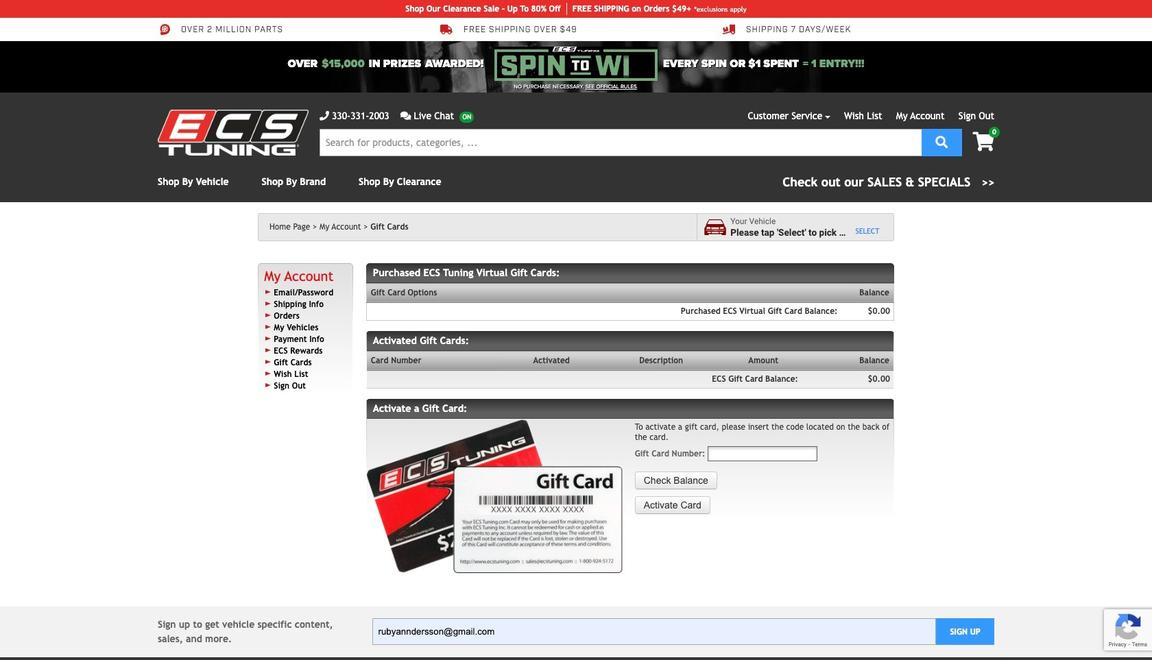 Task type: describe. For each thing, give the bounding box(es) containing it.
comments image
[[400, 111, 411, 121]]

Email email field
[[372, 619, 936, 646]]



Task type: locate. For each thing, give the bounding box(es) containing it.
phone image
[[320, 111, 329, 121]]

Search text field
[[320, 129, 922, 156]]

search image
[[936, 135, 948, 148]]

ecs tuning image
[[158, 110, 309, 156]]

None text field
[[708, 446, 817, 461]]

shopping cart image
[[973, 132, 994, 152]]

ecs tuning 'spin to win' contest logo image
[[494, 47, 658, 81]]



Task type: vqa. For each thing, say whether or not it's contained in the screenshot.
Sign to the left
no



